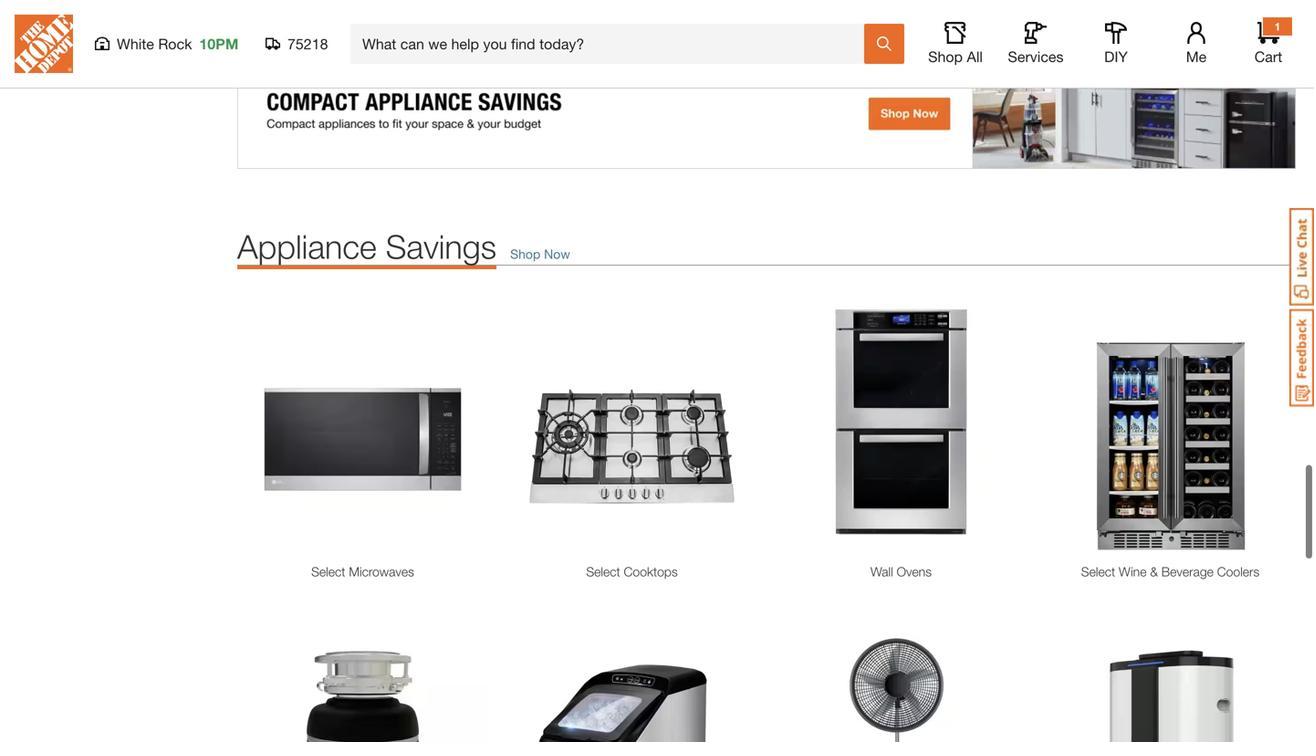 Task type: vqa. For each thing, say whether or not it's contained in the screenshot.
AVAILABLE FOR PICKUP image for Add to Cart Button associated with jardin magenta removable wallpaper 'image'
no



Task type: describe. For each thing, give the bounding box(es) containing it.
1
[[1275, 20, 1281, 33]]

select for select cooktops
[[586, 564, 621, 580]]

savings
[[386, 227, 497, 266]]

all
[[967, 48, 983, 65]]

me
[[1187, 48, 1207, 65]]

cart
[[1255, 48, 1283, 65]]

ovens
[[897, 564, 932, 580]]

wall ovens image
[[776, 302, 1027, 554]]

wall ovens
[[871, 564, 932, 580]]

cart 1
[[1255, 20, 1283, 65]]

wine
[[1120, 564, 1147, 580]]

select cooktops image
[[507, 302, 758, 554]]

services
[[1009, 48, 1064, 65]]

select wine & beverage coolers image
[[1045, 302, 1297, 554]]

shop for shop all
[[929, 48, 963, 65]]

select microwaves link
[[237, 563, 489, 582]]

the home depot logo image
[[15, 15, 73, 73]]

select for select wine & beverage coolers
[[1082, 564, 1116, 580]]

10pm
[[199, 35, 239, 53]]

beverage
[[1162, 564, 1214, 580]]

appliance savings
[[237, 227, 497, 266]]

select fans image
[[776, 627, 1027, 742]]

shop all button
[[927, 22, 985, 66]]

select wine & beverage coolers
[[1082, 564, 1260, 580]]

live chat image
[[1290, 208, 1315, 306]]

rock
[[158, 35, 192, 53]]

coolers
[[1218, 564, 1260, 580]]

appliance
[[237, 227, 377, 266]]

&
[[1151, 564, 1159, 580]]

select for select microwaves
[[311, 564, 346, 580]]

select ice makers image
[[507, 627, 758, 742]]

diy
[[1105, 48, 1128, 65]]

75218 button
[[266, 35, 329, 53]]

select wine & beverage coolers link
[[1045, 563, 1297, 582]]



Task type: locate. For each thing, give the bounding box(es) containing it.
What can we help you find today? search field
[[363, 25, 864, 63]]

select left microwaves
[[311, 564, 346, 580]]

1 horizontal spatial shop
[[929, 48, 963, 65]]

shop all
[[929, 48, 983, 65]]

shop for shop now
[[510, 247, 541, 262]]

special buy savings on select compact appliances image
[[237, 59, 1297, 169]]

microwaves
[[349, 564, 414, 580]]

1 vertical spatial shop
[[510, 247, 541, 262]]

cooktops
[[624, 564, 678, 580]]

select cooktops link
[[507, 563, 758, 582]]

select microwaves image
[[237, 302, 489, 554]]

shop
[[929, 48, 963, 65], [510, 247, 541, 262]]

0 vertical spatial shop
[[929, 48, 963, 65]]

shop now
[[510, 247, 571, 262]]

1 select from the left
[[311, 564, 346, 580]]

shop now link
[[497, 247, 571, 262]]

select
[[311, 564, 346, 580], [586, 564, 621, 580], [1082, 564, 1116, 580]]

wall
[[871, 564, 894, 580]]

white rock 10pm
[[117, 35, 239, 53]]

shop left the now on the left top
[[510, 247, 541, 262]]

services button
[[1007, 22, 1066, 66]]

select air purifiers image
[[1045, 627, 1297, 742]]

3 select from the left
[[1082, 564, 1116, 580]]

0 horizontal spatial shop
[[510, 247, 541, 262]]

0 horizontal spatial select
[[311, 564, 346, 580]]

select left cooktops
[[586, 564, 621, 580]]

1 horizontal spatial select
[[586, 564, 621, 580]]

wall ovens link
[[776, 563, 1027, 582]]

2 horizontal spatial select
[[1082, 564, 1116, 580]]

select cooktops
[[586, 564, 678, 580]]

now
[[544, 247, 571, 262]]

select left wine at the bottom
[[1082, 564, 1116, 580]]

select disposers image
[[237, 627, 489, 742]]

2 select from the left
[[586, 564, 621, 580]]

diy button
[[1088, 22, 1146, 66]]

white
[[117, 35, 154, 53]]

shop left the all
[[929, 48, 963, 65]]

select microwaves
[[311, 564, 414, 580]]

75218
[[288, 35, 328, 53]]

feedback link image
[[1290, 309, 1315, 407]]

shop inside button
[[929, 48, 963, 65]]

me button
[[1168, 22, 1226, 66]]



